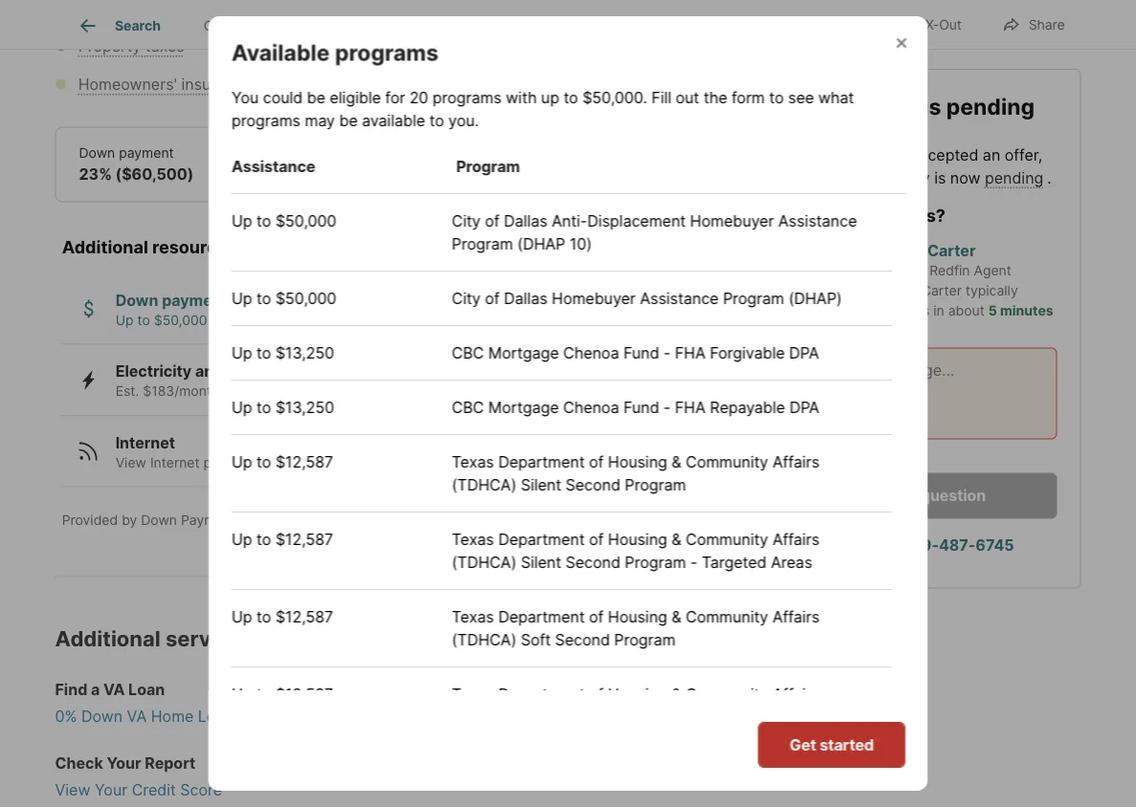 Task type: vqa. For each thing, say whether or not it's contained in the screenshot.


Task type: describe. For each thing, give the bounding box(es) containing it.
affairs for texas department of housing & community affairs (tdhca) silent second program - targeted areas
[[772, 530, 819, 549]]

texas department of housing & community affairs (tdhca) silent second program
[[451, 453, 819, 494]]

homeowners' insurance link
[[78, 75, 252, 94]]

loans:
[[198, 708, 246, 727]]

seller
[[838, 145, 876, 164]]

of for texas department of housing & community affairs (tdhca) silent second program - targeted areas
[[589, 530, 603, 549]]

forgivable
[[710, 344, 784, 362]]

in
[[934, 303, 945, 319]]

homeowners'
[[78, 75, 177, 94]]

programs inside "down payment assistance up to $50,000 available from 20 programs"
[[323, 312, 384, 328]]

areas for texas department of housing & community affairs (tdhca) silent second program - targeted areas
[[771, 553, 812, 572]]

agent
[[974, 263, 1012, 279]]

20 inside available programs 'dialog'
[[409, 88, 428, 107]]

up to $12,587 for texas department of housing & community affairs (tdhca) silent second program
[[231, 453, 333, 471]]

0 vertical spatial is
[[923, 93, 941, 120]]

provided by down payment resource, wattbuy, and allconnect
[[62, 513, 463, 529]]

program inside texas department of housing & community affairs (tdhca) silent second program - targeted areas
[[624, 553, 686, 572]]

second for texas department of housing & community affairs (tdhca) soft second program
[[555, 631, 610, 649]]

loan details 10-yr fixed, 7.27%
[[436, 145, 569, 184]]

is inside the seller has accepted an offer, and this property is now
[[934, 168, 946, 187]]

may
[[304, 111, 335, 130]]

city of dallas anti-displacement homebuyer assistance program (dhap 10)
[[451, 211, 857, 253]]

has
[[881, 145, 906, 164]]

required field alert
[[806, 443, 1042, 458]]

mortgage for cbc mortgage chenoa fund - fha forgivable dpa
[[488, 344, 559, 362]]

second for texas department of housing & community affairs (tdhca) silent second program
[[565, 476, 620, 494]]

5 minutes
[[989, 303, 1054, 319]]

down payment assistance up to $50,000 available from 20 programs
[[115, 291, 384, 328]]

department for texas department of housing & community affairs (tdhca) soft second program - targeted areas
[[498, 685, 584, 704]]

payment for assistance
[[162, 291, 228, 310]]

text or call 469-487-6745
[[818, 536, 1014, 555]]

department for texas department of housing & community affairs (tdhca) silent second program - targeted areas
[[498, 530, 584, 549]]

questions?
[[852, 205, 946, 226]]

dallas for redfin
[[888, 263, 926, 279]]

be inside . fill out the form to see what programs may be available to you.
[[339, 111, 357, 130]]

property for property details
[[306, 17, 361, 34]]

quote
[[280, 708, 324, 727]]

fixed,
[[480, 165, 521, 184]]

0%
[[55, 708, 77, 727]]

of for texas department of housing & community affairs (tdhca) soft second program - targeted areas
[[589, 685, 603, 704]]

487-
[[939, 536, 976, 555]]

home inside internet view internet plans and providers available for this home
[[439, 455, 474, 471]]

favorite button
[[765, 4, 875, 44]]

now
[[950, 168, 981, 187]]

cbc for cbc mortgage chenoa fund - fha repayable dpa
[[451, 398, 484, 417]]

up to $13,250 for cbc mortgage chenoa fund - fha forgivable dpa
[[231, 344, 334, 362]]

tami for tami carter typically replies in about
[[888, 283, 918, 299]]

fund for forgivable
[[623, 344, 659, 362]]

out
[[939, 17, 962, 33]]

down inside find a va loan 0% down va home loans: get quote
[[81, 708, 123, 727]]

to for texas department of housing & community affairs (tdhca) soft second program
[[256, 608, 271, 626]]

program down you.
[[456, 157, 520, 176]]

history
[[516, 17, 560, 34]]

up for cbc mortgage chenoa fund - fha forgivable dpa
[[231, 344, 252, 362]]

$50,000 left the fill
[[582, 88, 643, 107]]

of for texas department of housing & community affairs (tdhca) silent second program
[[589, 453, 603, 471]]

up for texas department of housing & community affairs (tdhca) soft second program
[[231, 608, 252, 626]]

1 vertical spatial your
[[95, 782, 127, 800]]

down inside the 'down payment 23% ($60,500)'
[[79, 145, 115, 161]]

0 vertical spatial be
[[307, 88, 325, 107]]

1 horizontal spatial .
[[1047, 168, 1052, 187]]

save
[[227, 383, 256, 400]]

homebuyer inside city of dallas anti-displacement homebuyer assistance program (dhap 10)
[[690, 211, 774, 230]]

cbc for cbc mortgage chenoa fund - fha forgivable dpa
[[451, 344, 484, 362]]

repayable
[[710, 398, 785, 417]]

details for loan details 10-yr fixed, 7.27%
[[470, 145, 512, 161]]

score
[[180, 782, 222, 800]]

out
[[675, 88, 699, 107]]

up to $12,587 for texas department of housing & community affairs (tdhca) soft second program
[[231, 608, 333, 626]]

star
[[451, 786, 481, 804]]

available for down payment assistance
[[211, 312, 266, 328]]

to inside "down payment assistance up to $50,000 available from 20 programs"
[[137, 312, 150, 328]]

for inside available programs 'dialog'
[[385, 88, 405, 107]]

by
[[122, 513, 137, 529]]

plans
[[203, 455, 237, 471]]

department for texas department of housing & community affairs (tdhca) silent second program
[[498, 453, 584, 471]]

$50,000 up from
[[275, 289, 336, 308]]

city for city of dallas homebuyer assistance program (dhap)
[[451, 289, 480, 308]]

loan inside find a va loan 0% down va home loans: get quote
[[128, 681, 165, 700]]

tax
[[493, 17, 513, 34]]

favorite
[[808, 17, 859, 33]]

advertisement
[[567, 686, 647, 700]]

check
[[55, 755, 103, 773]]

$50,000 down $265,000
[[275, 211, 336, 230]]

- down city of dallas homebuyer assistance program (dhap)
[[663, 344, 670, 362]]

view your credit score link
[[55, 780, 763, 803]]

ask a question button
[[806, 473, 1057, 519]]

0 vertical spatial your
[[107, 755, 141, 773]]

the
[[806, 145, 833, 164]]

housing for texas department of housing & community affairs (tdhca) soft second program
[[608, 608, 667, 626]]

replies
[[888, 303, 930, 319]]

yr
[[461, 165, 476, 184]]

$194
[[716, 75, 752, 94]]

program inside texas department of housing & community affairs (tdhca) silent second program
[[624, 476, 686, 494]]

program inside southeast texas housing finance corporation (seth) 5 star texas advantage program - conventional
[[614, 786, 676, 804]]

additional for additional resources
[[62, 237, 148, 258]]

you.
[[448, 111, 479, 130]]

x-out button
[[883, 4, 978, 44]]

10)
[[569, 234, 592, 253]]

$12,587 for texas department of housing & community affairs (tdhca) silent second program
[[275, 453, 333, 471]]

view inside check your report view your credit score
[[55, 782, 90, 800]]

to for cbc mortgage chenoa fund - fha repayable dpa
[[256, 398, 271, 417]]

carter for tami carter typically replies in about
[[922, 283, 962, 299]]

displacement
[[587, 211, 685, 230]]

up for texas department of housing & community affairs (tdhca) silent second program - targeted areas
[[231, 530, 252, 549]]

23%
[[79, 165, 112, 184]]

you could be eligible for 20 programs with up to $50,000
[[231, 88, 643, 107]]

0 horizontal spatial va
[[103, 681, 125, 700]]

$50,000 inside "down payment assistance up to $50,000 available from 20 programs"
[[154, 312, 207, 328]]

up to $50,000 for city of dallas homebuyer assistance program (dhap)
[[231, 289, 336, 308]]

see
[[788, 88, 814, 107]]

this
[[806, 93, 852, 120]]

$265,000
[[271, 165, 346, 184]]

second for texas department of housing & community affairs (tdhca) silent second program - targeted areas
[[565, 553, 620, 572]]

for inside internet view internet plans and providers available for this home
[[391, 455, 408, 471]]

x-
[[926, 17, 939, 33]]

cbc mortgage chenoa fund - fha forgivable dpa
[[451, 344, 819, 362]]

soft for texas department of housing & community affairs (tdhca) soft second program
[[520, 631, 550, 649]]

this inside internet view internet plans and providers available for this home
[[412, 455, 435, 471]]

(tdhca) for texas department of housing & community affairs (tdhca) silent second program
[[451, 476, 516, 494]]

property details
[[306, 17, 407, 34]]

finance
[[640, 763, 696, 781]]

accepted
[[911, 145, 979, 164]]

$183/month,
[[143, 383, 223, 400]]

0 vertical spatial solar
[[227, 362, 264, 381]]

20 inside "down payment assistance up to $50,000 available from 20 programs"
[[303, 312, 320, 328]]

additional for additional services
[[55, 627, 161, 652]]

resource,
[[240, 513, 303, 529]]

0 vertical spatial pending
[[947, 93, 1035, 120]]

price
[[312, 145, 344, 161]]

rooftop
[[326, 383, 373, 400]]

cbc mortgage chenoa fund - fha repayable dpa
[[451, 398, 819, 417]]

required
[[806, 443, 854, 457]]

soft for texas department of housing & community affairs (tdhca) soft second program - targeted areas
[[520, 708, 550, 727]]

report
[[145, 755, 196, 773]]

resources
[[152, 237, 237, 258]]

share
[[1029, 17, 1065, 33]]

have
[[806, 205, 848, 226]]

1 horizontal spatial assistance
[[640, 289, 718, 308]]

& inside tab
[[481, 17, 489, 34]]

(seth)
[[791, 763, 842, 781]]

program inside texas department of housing & community affairs (tdhca) soft second program
[[614, 631, 675, 649]]

fund for repayable
[[623, 398, 659, 417]]

housing for texas department of housing & community affairs (tdhca) soft second program - targeted areas
[[608, 685, 667, 704]]

mortgage for cbc mortgage chenoa fund - fha repayable dpa
[[488, 398, 559, 417]]

program up forgivable at the top right
[[723, 289, 784, 308]]

with for rooftop
[[296, 383, 323, 400]]

fill
[[651, 88, 671, 107]]

up to $12,587 for texas department of housing & community affairs (tdhca) silent second program - targeted areas
[[231, 530, 333, 549]]

home price $265,000
[[271, 145, 346, 184]]

and right wattbuy,
[[367, 513, 391, 529]]

down payment 23% ($60,500)
[[79, 145, 194, 184]]

get started button
[[758, 723, 905, 769]]

tami carter link
[[888, 241, 976, 260]]

southeast
[[451, 763, 525, 781]]

$13,250 for cbc mortgage chenoa fund - fha forgivable dpa
[[275, 344, 334, 362]]

about
[[948, 303, 985, 319]]

carter for tami carter dallas redfin agent
[[928, 241, 976, 260]]

providers
[[268, 455, 328, 471]]

& for texas department of housing & community affairs (tdhca) soft second program - targeted areas
[[671, 685, 681, 704]]

program inside texas department of housing & community affairs (tdhca) soft second program - targeted areas
[[614, 708, 675, 727]]

and inside internet view internet plans and providers available for this home
[[241, 455, 265, 471]]

southeast texas housing finance corporation (seth) 5 star texas advantage program - conventional
[[451, 763, 856, 804]]

text
[[818, 536, 849, 555]]

- down 'cbc mortgage chenoa fund - fha forgivable dpa'
[[663, 398, 670, 417]]

second for texas department of housing & community affairs (tdhca) soft second program - targeted areas
[[555, 708, 610, 727]]



Task type: locate. For each thing, give the bounding box(es) containing it.
0 vertical spatial up to $13,250
[[231, 344, 334, 362]]

2 horizontal spatial assistance
[[778, 211, 857, 230]]

tami inside tami carter typically replies in about
[[888, 283, 918, 299]]

1 vertical spatial internet
[[150, 455, 200, 471]]

tami down questions?
[[888, 241, 924, 260]]

chenoa up the cbc mortgage chenoa fund - fha repayable dpa
[[563, 344, 619, 362]]

city for city of dallas anti-displacement homebuyer assistance program (dhap 10)
[[451, 211, 480, 230]]

programs right from
[[323, 312, 384, 328]]

anti-
[[551, 211, 587, 230]]

affairs inside texas department of housing & community affairs (tdhca) silent second program
[[772, 453, 819, 471]]

homebuyer down 10)
[[551, 289, 635, 308]]

fha
[[675, 344, 705, 362], [675, 398, 705, 417]]

affairs inside texas department of housing & community affairs (tdhca) soft second program - targeted areas
[[772, 685, 819, 704]]

available
[[362, 111, 425, 130], [211, 312, 266, 328], [332, 455, 387, 471]]

department inside texas department of housing & community affairs (tdhca) soft second program - targeted areas
[[498, 685, 584, 704]]

second inside texas department of housing & community affairs (tdhca) soft second program
[[555, 631, 610, 649]]

from
[[270, 312, 299, 328]]

up up electricity and solar est. $183/month, save                  $183 with rooftop solar
[[231, 344, 252, 362]]

pending
[[947, 93, 1035, 120], [985, 168, 1044, 187]]

property down search
[[78, 37, 141, 56]]

sale
[[450, 17, 477, 34]]

1 fha from the top
[[675, 344, 705, 362]]

housing inside texas department of housing & community affairs (tdhca) silent second program
[[608, 453, 667, 471]]

1 vertical spatial fha
[[675, 398, 705, 417]]

is up accepted
[[923, 93, 941, 120]]

city inside city of dallas anti-displacement homebuyer assistance program (dhap 10)
[[451, 211, 480, 230]]

0 vertical spatial with
[[506, 88, 536, 107]]

to for cbc mortgage chenoa fund - fha forgivable dpa
[[256, 344, 271, 362]]

a inside find a va loan 0% down va home loans: get quote
[[91, 681, 100, 700]]

0 vertical spatial assistance
[[231, 157, 315, 176]]

get left quote
[[250, 708, 276, 727]]

2 fha from the top
[[675, 398, 705, 417]]

0 vertical spatial details
[[365, 17, 407, 34]]

eligible
[[329, 88, 381, 107]]

2 vertical spatial available
[[332, 455, 387, 471]]

0 vertical spatial soft
[[520, 631, 550, 649]]

- for texas department of housing & community affairs (tdhca) soft second program - targeted areas
[[680, 708, 687, 727]]

dpa for cbc mortgage chenoa fund - fha repayable dpa
[[789, 398, 819, 417]]

2 up to $12,587 from the top
[[231, 530, 333, 549]]

texas inside texas department of housing & community affairs (tdhca) silent second program
[[451, 453, 494, 471]]

for right eligible
[[385, 88, 405, 107]]

1 vertical spatial dallas
[[888, 263, 926, 279]]

1 chenoa from the top
[[563, 344, 619, 362]]

0 vertical spatial home
[[271, 145, 308, 161]]

0 vertical spatial home
[[857, 93, 918, 120]]

housing down texas department of housing & community affairs (tdhca) soft second program
[[608, 685, 667, 704]]

fund down city of dallas homebuyer assistance program (dhap)
[[623, 344, 659, 362]]

second up texas department of housing & community affairs (tdhca) soft second program
[[565, 553, 620, 572]]

tami carter typically replies in about
[[888, 283, 1018, 319]]

1 affairs from the top
[[772, 453, 819, 471]]

up left $183
[[231, 398, 252, 417]]

(tdhca) for texas department of housing & community affairs (tdhca) soft second program - targeted areas
[[451, 708, 516, 727]]

3 $12,587 from the top
[[275, 608, 333, 626]]

the
[[703, 88, 727, 107]]

dallas redfin agenttami carter image
[[806, 241, 873, 308]]

1 community from the top
[[685, 453, 768, 471]]

carter up redfin
[[928, 241, 976, 260]]

0 vertical spatial tami
[[888, 241, 924, 260]]

1 vertical spatial up to $50,000
[[231, 289, 336, 308]]

silent inside texas department of housing & community affairs (tdhca) silent second program - targeted areas
[[520, 553, 561, 572]]

city of dallas homebuyer assistance program (dhap)
[[451, 289, 842, 308]]

up for southeast texas housing finance corporation (seth) 5 star texas advantage program - conventional
[[231, 763, 252, 781]]

housing inside southeast texas housing finance corporation (seth) 5 star texas advantage program - conventional
[[576, 763, 635, 781]]

1 vertical spatial $13,250
[[275, 398, 334, 417]]

down inside "down payment assistance up to $50,000 available from 20 programs"
[[115, 291, 158, 310]]

to for city of dallas anti-displacement homebuyer assistance program (dhap 10)
[[256, 211, 271, 230]]

soft inside texas department of housing & community affairs (tdhca) soft second program
[[520, 631, 550, 649]]

payment inside the 'down payment 23% ($60,500)'
[[119, 145, 174, 161]]

for up allconnect
[[391, 455, 408, 471]]

home up allconnect
[[439, 455, 474, 471]]

3 up to $12,587 from the top
[[231, 608, 333, 626]]

this down seller in the right top of the page
[[837, 168, 863, 187]]

1 horizontal spatial homebuyer
[[690, 211, 774, 230]]

housing down the cbc mortgage chenoa fund - fha repayable dpa
[[608, 453, 667, 471]]

overview tab
[[182, 3, 285, 49]]

0 horizontal spatial view
[[55, 782, 90, 800]]

available inside . fill out the form to see what programs may be available to you.
[[362, 111, 425, 130]]

- inside texas department of housing & community affairs (tdhca) soft second program - targeted areas
[[680, 708, 687, 727]]

20
[[409, 88, 428, 107], [303, 312, 320, 328]]

up to $12,587 for southeast texas housing finance corporation (seth) 5 star texas advantage program - conventional
[[231, 763, 333, 781]]

down down additional resources
[[115, 291, 158, 310]]

texas for texas department of housing & community affairs (tdhca) soft second program
[[451, 608, 494, 626]]

could
[[263, 88, 302, 107]]

second inside texas department of housing & community affairs (tdhca) silent second program
[[565, 476, 620, 494]]

0 vertical spatial up to $50,000
[[231, 211, 336, 230]]

0 horizontal spatial solar
[[227, 362, 264, 381]]

1 department from the top
[[498, 453, 584, 471]]

1 soft from the top
[[520, 631, 550, 649]]

insurance
[[181, 75, 252, 94]]

1 horizontal spatial solar
[[377, 383, 407, 400]]

solar up save
[[227, 362, 264, 381]]

0 vertical spatial $13,250
[[275, 344, 334, 362]]

program up texas department of housing & community affairs (tdhca) silent second program - targeted areas
[[624, 476, 686, 494]]

- for southeast texas housing finance corporation (seth) 5 star texas advantage program - conventional
[[680, 786, 687, 804]]

assistance
[[231, 157, 315, 176], [778, 211, 857, 230], [640, 289, 718, 308]]

1 up to $13,250 from the top
[[231, 344, 334, 362]]

affairs for texas department of housing & community affairs (tdhca) soft second program
[[772, 608, 819, 626]]

community inside texas department of housing & community affairs (tdhca) soft second program - targeted areas
[[685, 685, 768, 704]]

community inside texas department of housing & community affairs (tdhca) silent second program
[[685, 453, 768, 471]]

affairs down 'text'
[[772, 608, 819, 626]]

. inside . fill out the form to see what programs may be available to you.
[[643, 88, 647, 107]]

0 horizontal spatial .
[[643, 88, 647, 107]]

(tdhca) inside texas department of housing & community affairs (tdhca) silent second program - targeted areas
[[451, 553, 516, 572]]

0 vertical spatial city
[[451, 211, 480, 230]]

targeted for texas department of housing & community affairs (tdhca) soft second program - targeted areas
[[691, 708, 756, 727]]

tab list containing search
[[55, 0, 690, 49]]

2 chenoa from the top
[[563, 398, 619, 417]]

0 vertical spatial payment
[[119, 145, 174, 161]]

up inside "down payment assistance up to $50,000 available from 20 programs"
[[115, 312, 134, 328]]

1 vertical spatial pending
[[985, 168, 1044, 187]]

for
[[385, 88, 405, 107], [391, 455, 408, 471]]

1 horizontal spatial 5
[[989, 303, 997, 319]]

up for texas department of housing & community affairs (tdhca) silent second program
[[231, 453, 252, 471]]

1 up to $50,000 from the top
[[231, 211, 336, 230]]

0 vertical spatial internet
[[115, 434, 175, 452]]

this
[[837, 168, 863, 187], [412, 455, 435, 471]]

dallas down tami carter "link" on the right top of the page
[[888, 263, 926, 279]]

down right 0%
[[81, 708, 123, 727]]

tab list
[[55, 0, 690, 49]]

4 department from the top
[[498, 685, 584, 704]]

this home is pending
[[806, 93, 1035, 120]]

carter inside tami carter dallas redfin agent
[[928, 241, 976, 260]]

1 vertical spatial details
[[470, 145, 512, 161]]

1 vertical spatial va
[[127, 708, 147, 727]]

0 horizontal spatial home
[[439, 455, 474, 471]]

. fill out the form to see what programs may be available to you.
[[231, 88, 854, 130]]

&
[[481, 17, 489, 34], [671, 453, 681, 471], [671, 530, 681, 549], [671, 608, 681, 626], [671, 685, 681, 704]]

(dhap)
[[788, 289, 842, 308]]

1 horizontal spatial home
[[857, 93, 918, 120]]

affairs inside texas department of housing & community affairs (tdhca) silent second program - targeted areas
[[772, 530, 819, 549]]

2 cbc from the top
[[451, 398, 484, 417]]

up for cbc mortgage chenoa fund - fha repayable dpa
[[231, 398, 252, 417]]

up for city of dallas homebuyer assistance program (dhap)
[[231, 289, 252, 308]]

home up the report
[[151, 708, 194, 727]]

to for city of dallas homebuyer assistance program (dhap)
[[256, 289, 271, 308]]

details for property details
[[365, 17, 407, 34]]

texas department of housing & community affairs (tdhca) soft second program - targeted areas
[[451, 685, 819, 727]]

0 horizontal spatial assistance
[[231, 157, 315, 176]]

allconnect
[[394, 513, 463, 529]]

2 fund from the top
[[623, 398, 659, 417]]

required field
[[806, 443, 880, 457]]

targeted inside texas department of housing & community affairs (tdhca) soft second program - targeted areas
[[691, 708, 756, 727]]

$183
[[260, 383, 292, 400]]

and inside the seller has accepted an offer, and this property is now
[[806, 168, 833, 187]]

get started
[[789, 736, 873, 755]]

available programs element
[[231, 16, 461, 67]]

5 down started
[[846, 763, 856, 781]]

this inside the seller has accepted an offer, and this property is now
[[837, 168, 863, 187]]

home
[[271, 145, 308, 161], [151, 708, 194, 727]]

va up the report
[[127, 708, 147, 727]]

up to $13,250 for cbc mortgage chenoa fund - fha repayable dpa
[[231, 398, 334, 417]]

silent for texas department of housing & community affairs (tdhca) silent second program - targeted areas
[[520, 553, 561, 572]]

2 mortgage from the top
[[488, 398, 559, 417]]

chenoa for forgivable
[[563, 344, 619, 362]]

469-
[[901, 536, 939, 555]]

dallas for anti-
[[504, 211, 547, 230]]

$12,587 for texas department of housing & community affairs (tdhca) soft second program - targeted areas
[[275, 685, 333, 704]]

up to $50,000 down $265,000
[[231, 211, 336, 230]]

dallas inside tami carter dallas redfin agent
[[888, 263, 926, 279]]

0 vertical spatial view
[[115, 455, 146, 471]]

2 up to $13,250 from the top
[[231, 398, 334, 417]]

0 vertical spatial carter
[[928, 241, 976, 260]]

the seller has accepted an offer, and this property is now
[[806, 145, 1043, 187]]

$12,587 for texas department of housing & community affairs (tdhca) soft second program
[[275, 608, 333, 626]]

$13,250 for cbc mortgage chenoa fund - fha repayable dpa
[[275, 398, 334, 417]]

. left the fill
[[643, 88, 647, 107]]

silent for texas department of housing & community affairs (tdhca) silent second program
[[520, 476, 561, 494]]

1 vertical spatial payment
[[162, 291, 228, 310]]

loan down additional services
[[128, 681, 165, 700]]

fund down 'cbc mortgage chenoa fund - fha forgivable dpa'
[[623, 398, 659, 417]]

fha left repayable
[[675, 398, 705, 417]]

2 vertical spatial assistance
[[640, 289, 718, 308]]

0 vertical spatial areas
[[771, 553, 812, 572]]

4 up to $12,587 from the top
[[231, 685, 333, 704]]

2 affairs from the top
[[772, 530, 819, 549]]

a inside button
[[909, 487, 917, 505]]

1 fund from the top
[[623, 344, 659, 362]]

2 $12,587 from the top
[[275, 530, 333, 549]]

1 silent from the top
[[520, 476, 561, 494]]

program left (dhap
[[451, 234, 513, 253]]

1 vertical spatial targeted
[[691, 708, 756, 727]]

assistance up 'cbc mortgage chenoa fund - fha forgivable dpa'
[[640, 289, 718, 308]]

field
[[857, 443, 880, 457]]

up to $12,587 for texas department of housing & community affairs (tdhca) soft second program - targeted areas
[[231, 685, 333, 704]]

community inside texas department of housing & community affairs (tdhca) soft second program
[[685, 608, 768, 626]]

electricity
[[115, 362, 192, 381]]

& down texas department of housing & community affairs (tdhca) silent second program
[[671, 530, 681, 549]]

0 horizontal spatial 20
[[303, 312, 320, 328]]

program up texas department of housing & community affairs (tdhca) soft second program
[[624, 553, 686, 572]]

fund
[[623, 344, 659, 362], [623, 398, 659, 417]]

4 affairs from the top
[[772, 685, 819, 704]]

& inside texas department of housing & community affairs (tdhca) silent second program
[[671, 453, 681, 471]]

program down advertisement
[[614, 708, 675, 727]]

a for find
[[91, 681, 100, 700]]

get up (seth)
[[789, 736, 816, 755]]

silent
[[520, 476, 561, 494], [520, 553, 561, 572]]

to for texas department of housing & community affairs (tdhca) silent second program - targeted areas
[[256, 530, 271, 549]]

$50,000 up electricity
[[154, 312, 207, 328]]

with right $183
[[296, 383, 323, 400]]

department for texas department of housing & community affairs (tdhca) soft second program
[[498, 608, 584, 626]]

3 community from the top
[[685, 608, 768, 626]]

texas department of housing & community affairs (tdhca) silent second program - targeted areas
[[451, 530, 819, 572]]

affairs inside texas department of housing & community affairs (tdhca) soft second program
[[772, 608, 819, 626]]

second
[[565, 476, 620, 494], [565, 553, 620, 572], [555, 631, 610, 649], [555, 708, 610, 727]]

with inside electricity and solar est. $183/month, save                  $183 with rooftop solar
[[296, 383, 323, 400]]

home up has
[[857, 93, 918, 120]]

up to $50,000
[[231, 211, 336, 230], [231, 289, 336, 308]]

1 vertical spatial home
[[439, 455, 474, 471]]

down up 23%
[[79, 145, 115, 161]]

469-487-6745 link
[[901, 536, 1014, 555]]

2 soft from the top
[[520, 708, 550, 727]]

0 vertical spatial homebuyer
[[690, 211, 774, 230]]

Write a message... text field
[[822, 359, 1041, 428]]

1 vertical spatial loan
[[128, 681, 165, 700]]

housing for texas department of housing & community affairs (tdhca) silent second program - targeted areas
[[608, 530, 667, 549]]

with
[[506, 88, 536, 107], [296, 383, 323, 400]]

1 horizontal spatial with
[[506, 88, 536, 107]]

sale & tax history
[[450, 17, 560, 34]]

view down check
[[55, 782, 90, 800]]

1 vertical spatial with
[[296, 383, 323, 400]]

wattbuy,
[[307, 513, 363, 529]]

dpa down (dhap)
[[789, 344, 819, 362]]

to for southeast texas housing finance corporation (seth) 5 star texas advantage program - conventional
[[256, 763, 271, 781]]

get
[[250, 708, 276, 727], [789, 736, 816, 755]]

$12,587 for texas department of housing & community affairs (tdhca) silent second program - targeted areas
[[275, 530, 333, 549]]

chenoa down 'cbc mortgage chenoa fund - fha forgivable dpa'
[[563, 398, 619, 417]]

0 vertical spatial silent
[[520, 476, 561, 494]]

homeowners' insurance
[[78, 75, 252, 94]]

programs
[[334, 39, 438, 66], [432, 88, 501, 107], [231, 111, 300, 130], [323, 312, 384, 328]]

home
[[857, 93, 918, 120], [439, 455, 474, 471]]

department inside texas department of housing & community affairs (tdhca) soft second program
[[498, 608, 584, 626]]

1 horizontal spatial home
[[271, 145, 308, 161]]

& for texas department of housing & community affairs (tdhca) silent second program
[[671, 453, 681, 471]]

details up available programs
[[365, 17, 407, 34]]

of inside texas department of housing & community affairs (tdhca) soft second program
[[589, 608, 603, 626]]

- up texas department of housing & community affairs (tdhca) soft second program
[[690, 553, 697, 572]]

available down eligible
[[362, 111, 425, 130]]

mortgage
[[488, 344, 559, 362], [488, 398, 559, 417]]

2 city from the top
[[451, 289, 480, 308]]

of inside texas department of housing & community affairs (tdhca) silent second program
[[589, 453, 603, 471]]

payment up the ($60,500)
[[119, 145, 174, 161]]

texas for texas department of housing & community affairs (tdhca) soft second program - targeted areas
[[451, 685, 494, 704]]

1 (tdhca) from the top
[[451, 476, 516, 494]]

community inside texas department of housing & community affairs (tdhca) silent second program - targeted areas
[[685, 530, 768, 549]]

department
[[498, 453, 584, 471], [498, 530, 584, 549], [498, 608, 584, 626], [498, 685, 584, 704]]

1 mortgage from the top
[[488, 344, 559, 362]]

up up electricity
[[115, 312, 134, 328]]

& inside texas department of housing & community affairs (tdhca) silent second program - targeted areas
[[671, 530, 681, 549]]

texas inside texas department of housing & community affairs (tdhca) soft second program - targeted areas
[[451, 685, 494, 704]]

1 city from the top
[[451, 211, 480, 230]]

0 vertical spatial dpa
[[789, 344, 819, 362]]

dpa
[[789, 344, 819, 362], [789, 398, 819, 417]]

home inside find a va loan 0% down va home loans: get quote
[[151, 708, 194, 727]]

available inside "down payment assistance up to $50,000 available from 20 programs"
[[211, 312, 266, 328]]

have questions?
[[806, 205, 946, 226]]

up for texas department of housing & community affairs (tdhca) soft second program - targeted areas
[[231, 685, 252, 704]]

and
[[806, 168, 833, 187], [195, 362, 223, 381], [241, 455, 265, 471], [367, 513, 391, 529]]

your down check
[[95, 782, 127, 800]]

dpa for cbc mortgage chenoa fund - fha forgivable dpa
[[789, 344, 819, 362]]

housing down texas department of housing & community affairs (tdhca) silent second program
[[608, 530, 667, 549]]

view inside internet view internet plans and providers available for this home
[[115, 455, 146, 471]]

available right providers
[[332, 455, 387, 471]]

up down loans:
[[231, 763, 252, 781]]

0 vertical spatial chenoa
[[563, 344, 619, 362]]

corporation
[[701, 763, 787, 781]]

0 vertical spatial a
[[909, 487, 917, 505]]

5 down typically
[[989, 303, 997, 319]]

1 vertical spatial assistance
[[778, 211, 857, 230]]

(dhap
[[517, 234, 565, 253]]

silent inside texas department of housing & community affairs (tdhca) silent second program
[[520, 476, 561, 494]]

with left up
[[506, 88, 536, 107]]

0 vertical spatial 20
[[409, 88, 428, 107]]

of for texas department of housing & community affairs (tdhca) soft second program
[[589, 608, 603, 626]]

property taxes link
[[78, 37, 184, 56]]

property details tab
[[285, 3, 428, 49]]

areas inside texas department of housing & community affairs (tdhca) soft second program - targeted areas
[[760, 708, 802, 727]]

1 horizontal spatial 20
[[409, 88, 428, 107]]

additional down 23%
[[62, 237, 148, 258]]

(tdhca) inside texas department of housing & community affairs (tdhca) soft second program
[[451, 631, 516, 649]]

1 vertical spatial solar
[[377, 383, 407, 400]]

housing for texas department of housing & community affairs (tdhca) silent second program
[[608, 453, 667, 471]]

5 $12,587 from the top
[[275, 763, 333, 781]]

details
[[365, 17, 407, 34], [470, 145, 512, 161]]

and inside electricity and solar est. $183/month, save                  $183 with rooftop solar
[[195, 362, 223, 381]]

community for texas department of housing & community affairs (tdhca) soft second program - targeted areas
[[685, 685, 768, 704]]

tami inside tami carter dallas redfin agent
[[888, 241, 924, 260]]

0 horizontal spatial a
[[91, 681, 100, 700]]

down right by
[[141, 513, 177, 529]]

housing
[[608, 453, 667, 471], [608, 530, 667, 549], [608, 608, 667, 626], [608, 685, 667, 704], [576, 763, 635, 781]]

overview
[[204, 17, 263, 34]]

fha for repayable
[[675, 398, 705, 417]]

3 (tdhca) from the top
[[451, 631, 516, 649]]

& for texas department of housing & community affairs (tdhca) soft second program
[[671, 608, 681, 626]]

texas for texas department of housing & community affairs (tdhca) silent second program - targeted areas
[[451, 530, 494, 549]]

areas inside texas department of housing & community affairs (tdhca) silent second program - targeted areas
[[771, 553, 812, 572]]

an
[[983, 145, 1001, 164]]

services
[[165, 627, 254, 652]]

affairs down repayable
[[772, 453, 819, 471]]

details inside tab
[[365, 17, 407, 34]]

pending down the offer,
[[985, 168, 1044, 187]]

- down finance
[[680, 786, 687, 804]]

to for texas department of housing & community affairs (tdhca) silent second program
[[256, 453, 271, 471]]

2 vertical spatial dallas
[[504, 289, 547, 308]]

programs down property details
[[334, 39, 438, 66]]

of inside texas department of housing & community affairs (tdhca) soft second program - targeted areas
[[589, 685, 603, 704]]

targeted inside texas department of housing & community affairs (tdhca) silent second program - targeted areas
[[701, 553, 766, 572]]

1 vertical spatial areas
[[760, 708, 802, 727]]

texas inside texas department of housing & community affairs (tdhca) soft second program
[[451, 608, 494, 626]]

20 right eligible
[[409, 88, 428, 107]]

1 vertical spatial tami
[[888, 283, 918, 299]]

1 vertical spatial a
[[91, 681, 100, 700]]

payment down resources
[[162, 291, 228, 310]]

affairs for texas department of housing & community affairs (tdhca) silent second program
[[772, 453, 819, 471]]

targeted for texas department of housing & community affairs (tdhca) silent second program - targeted areas
[[701, 553, 766, 572]]

tami carter dallas redfin agent
[[888, 241, 1012, 279]]

1 $13,250 from the top
[[275, 344, 334, 362]]

payment for 23%
[[119, 145, 174, 161]]

search link
[[76, 14, 161, 37]]

ask a question
[[877, 487, 986, 505]]

1 vertical spatial .
[[1047, 168, 1052, 187]]

sale & tax history tab
[[428, 3, 581, 49]]

with inside available programs 'dialog'
[[506, 88, 536, 107]]

internet down est.
[[115, 434, 175, 452]]

this up allconnect
[[412, 455, 435, 471]]

1 vertical spatial cbc
[[451, 398, 484, 417]]

community for texas department of housing & community affairs (tdhca) silent second program - targeted areas
[[685, 530, 768, 549]]

(tdhca) inside texas department of housing & community affairs (tdhca) silent second program
[[451, 476, 516, 494]]

5 up to $12,587 from the top
[[231, 763, 333, 781]]

1 vertical spatial view
[[55, 782, 90, 800]]

dallas inside city of dallas anti-displacement homebuyer assistance program (dhap 10)
[[504, 211, 547, 230]]

department inside texas department of housing & community affairs (tdhca) silent second program
[[498, 453, 584, 471]]

housing down texas department of housing & community affairs (tdhca) silent second program - targeted areas
[[608, 608, 667, 626]]

3 affairs from the top
[[772, 608, 819, 626]]

up to $50,000 for city of dallas anti-displacement homebuyer assistance program (dhap 10)
[[231, 211, 336, 230]]

assistance down may
[[231, 157, 315, 176]]

1 horizontal spatial a
[[909, 487, 917, 505]]

0 vertical spatial dallas
[[504, 211, 547, 230]]

up to $12,587 down "resource,"
[[231, 530, 333, 549]]

0 vertical spatial loan
[[436, 145, 467, 161]]

areas
[[771, 553, 812, 572], [760, 708, 802, 727]]

second up advertisement
[[555, 631, 610, 649]]

loan inside loan details 10-yr fixed, 7.27%
[[436, 145, 467, 161]]

(tdhca) for texas department of housing & community affairs (tdhca) silent second program - targeted areas
[[451, 553, 516, 572]]

community for texas department of housing & community affairs (tdhca) soft second program
[[685, 608, 768, 626]]

payment
[[119, 145, 174, 161], [162, 291, 228, 310]]

- for texas department of housing & community affairs (tdhca) silent second program - targeted areas
[[690, 553, 697, 572]]

- inside southeast texas housing finance corporation (seth) 5 star texas advantage program - conventional
[[680, 786, 687, 804]]

down
[[79, 145, 115, 161], [115, 291, 158, 310], [141, 513, 177, 529], [81, 708, 123, 727]]

programs inside . fill out the form to see what programs may be available to you.
[[231, 111, 300, 130]]

10-
[[436, 165, 461, 184]]

$13,250 up internet view internet plans and providers available for this home
[[275, 398, 334, 417]]

program inside city of dallas anti-displacement homebuyer assistance program (dhap 10)
[[451, 234, 513, 253]]

1 vertical spatial soft
[[520, 708, 550, 727]]

& down the cbc mortgage chenoa fund - fha repayable dpa
[[671, 453, 681, 471]]

1 vertical spatial fund
[[623, 398, 659, 417]]

0 horizontal spatial loan
[[128, 681, 165, 700]]

typically
[[966, 283, 1018, 299]]

1 vertical spatial chenoa
[[563, 398, 619, 417]]

affairs for texas department of housing & community affairs (tdhca) soft second program - targeted areas
[[772, 685, 819, 704]]

pending up an
[[947, 93, 1035, 120]]

1 vertical spatial get
[[789, 736, 816, 755]]

fha for forgivable
[[675, 344, 705, 362]]

up up loans:
[[231, 685, 252, 704]]

1 vertical spatial mortgage
[[488, 398, 559, 417]]

1 horizontal spatial va
[[127, 708, 147, 727]]

1 vertical spatial be
[[339, 111, 357, 130]]

2 up to $50,000 from the top
[[231, 289, 336, 308]]

assistance inside city of dallas anti-displacement homebuyer assistance program (dhap 10)
[[778, 211, 857, 230]]

- inside texas department of housing & community affairs (tdhca) silent second program - targeted areas
[[690, 553, 697, 572]]

2 community from the top
[[685, 530, 768, 549]]

up to $12,587 up quote
[[231, 685, 333, 704]]

1 vertical spatial homebuyer
[[551, 289, 635, 308]]

1 vertical spatial 5
[[846, 763, 856, 781]]

2 silent from the top
[[520, 553, 561, 572]]

5 inside southeast texas housing finance corporation (seth) 5 star texas advantage program - conventional
[[846, 763, 856, 781]]

1 vertical spatial property
[[78, 37, 141, 56]]

4 community from the top
[[685, 685, 768, 704]]

1 vertical spatial 20
[[303, 312, 320, 328]]

1 tami from the top
[[888, 241, 924, 260]]

$12,587
[[275, 453, 333, 471], [275, 530, 333, 549], [275, 608, 333, 626], [275, 685, 333, 704], [275, 763, 333, 781]]

property for property taxes
[[78, 37, 141, 56]]

(tdhca)
[[451, 476, 516, 494], [451, 553, 516, 572], [451, 631, 516, 649], [451, 708, 516, 727]]

tami up replies
[[888, 283, 918, 299]]

$13,250
[[275, 344, 334, 362], [275, 398, 334, 417]]

available inside internet view internet plans and providers available for this home
[[332, 455, 387, 471]]

texas inside texas department of housing & community affairs (tdhca) silent second program - targeted areas
[[451, 530, 494, 549]]

0 horizontal spatial property
[[78, 37, 141, 56]]

soft inside texas department of housing & community affairs (tdhca) soft second program - targeted areas
[[520, 708, 550, 727]]

up
[[231, 211, 252, 230], [231, 289, 252, 308], [115, 312, 134, 328], [231, 344, 252, 362], [231, 398, 252, 417], [231, 453, 252, 471], [231, 530, 252, 549], [231, 608, 252, 626], [231, 685, 252, 704], [231, 763, 252, 781]]

housing inside texas department of housing & community affairs (tdhca) soft second program
[[608, 608, 667, 626]]

a for ask
[[909, 487, 917, 505]]

programs down could
[[231, 111, 300, 130]]

home inside home price $265,000
[[271, 145, 308, 161]]

1 vertical spatial available
[[211, 312, 266, 328]]

0 vertical spatial fund
[[623, 344, 659, 362]]

second inside texas department of housing & community affairs (tdhca) soft second program - targeted areas
[[555, 708, 610, 727]]

2 (tdhca) from the top
[[451, 553, 516, 572]]

and right the plans
[[241, 455, 265, 471]]

assistance
[[231, 291, 313, 310]]

search
[[115, 17, 161, 34]]

housing inside texas department of housing & community affairs (tdhca) soft second program - targeted areas
[[608, 685, 667, 704]]

share button
[[986, 4, 1081, 44]]

0 vertical spatial va
[[103, 681, 125, 700]]

0 horizontal spatial be
[[307, 88, 325, 107]]

tami for tami carter dallas redfin agent
[[888, 241, 924, 260]]

assistance up 'dallas redfin agenttami carter' image
[[778, 211, 857, 230]]

chenoa for repayable
[[563, 398, 619, 417]]

internet left the plans
[[150, 455, 200, 471]]

2 department from the top
[[498, 530, 584, 549]]

community for texas department of housing & community affairs (tdhca) silent second program
[[685, 453, 768, 471]]

0 vertical spatial this
[[837, 168, 863, 187]]

3 department from the top
[[498, 608, 584, 626]]

solar right rooftop at the top
[[377, 383, 407, 400]]

(tdhca) inside texas department of housing & community affairs (tdhca) soft second program - targeted areas
[[451, 708, 516, 727]]

dallas for homebuyer
[[504, 289, 547, 308]]

1 vertical spatial additional
[[55, 627, 161, 652]]

of inside city of dallas anti-displacement homebuyer assistance program (dhap 10)
[[485, 211, 499, 230]]

1 $12,587 from the top
[[275, 453, 333, 471]]

and down the on the right top of page
[[806, 168, 833, 187]]

home up $265,000
[[271, 145, 308, 161]]

0 horizontal spatial get
[[250, 708, 276, 727]]

programs up you.
[[432, 88, 501, 107]]

1 vertical spatial carter
[[922, 283, 962, 299]]

2 tami from the top
[[888, 283, 918, 299]]

schools tab
[[581, 3, 674, 49]]

available programs dialog
[[208, 16, 928, 808]]

up to $12,587 down quote
[[231, 763, 333, 781]]

1 vertical spatial for
[[391, 455, 408, 471]]

housing inside texas department of housing & community affairs (tdhca) silent second program - targeted areas
[[608, 530, 667, 549]]

1 horizontal spatial be
[[339, 111, 357, 130]]

& inside texas department of housing & community affairs (tdhca) soft second program - targeted areas
[[671, 685, 681, 704]]

1 vertical spatial home
[[151, 708, 194, 727]]

department inside texas department of housing & community affairs (tdhca) silent second program - targeted areas
[[498, 530, 584, 549]]

0 vertical spatial .
[[643, 88, 647, 107]]

0 vertical spatial additional
[[62, 237, 148, 258]]

x-out
[[926, 17, 962, 33]]

0 horizontal spatial homebuyer
[[551, 289, 635, 308]]

details up fixed,
[[470, 145, 512, 161]]

0 vertical spatial fha
[[675, 344, 705, 362]]

dallas down (dhap
[[504, 289, 547, 308]]

$50,000
[[582, 88, 643, 107], [275, 211, 336, 230], [275, 289, 336, 308], [154, 312, 207, 328]]

offer,
[[1005, 145, 1043, 164]]

electricity and solar est. $183/month, save                  $183 with rooftop solar
[[115, 362, 407, 400]]

6745
[[976, 536, 1014, 555]]

available for internet
[[332, 455, 387, 471]]

$12,587 for southeast texas housing finance corporation (seth) 5 star texas advantage program - conventional
[[275, 763, 333, 781]]

(tdhca) for texas department of housing & community affairs (tdhca) soft second program
[[451, 631, 516, 649]]

program down finance
[[614, 786, 676, 804]]

available programs
[[231, 39, 438, 66]]

20 right from
[[303, 312, 320, 328]]

up left providers
[[231, 453, 252, 471]]

a right ask on the right bottom
[[909, 487, 917, 505]]

carter inside tami carter typically replies in about
[[922, 283, 962, 299]]

get inside button
[[789, 736, 816, 755]]

get inside find a va loan 0% down va home loans: get quote
[[250, 708, 276, 727]]

check your report view your credit score
[[55, 755, 222, 800]]

to for texas department of housing & community affairs (tdhca) soft second program - targeted areas
[[256, 685, 271, 704]]

. right pending link
[[1047, 168, 1052, 187]]

0 vertical spatial available
[[362, 111, 425, 130]]

4 (tdhca) from the top
[[451, 708, 516, 727]]

texas for texas department of housing & community affairs (tdhca) silent second program
[[451, 453, 494, 471]]

1 cbc from the top
[[451, 344, 484, 362]]

details inside loan details 10-yr fixed, 7.27%
[[470, 145, 512, 161]]

with for up
[[506, 88, 536, 107]]

property inside property details tab
[[306, 17, 361, 34]]

1 up to $12,587 from the top
[[231, 453, 333, 471]]

solar
[[227, 362, 264, 381], [377, 383, 407, 400]]

& for texas department of housing & community affairs (tdhca) silent second program - targeted areas
[[671, 530, 681, 549]]

4 $12,587 from the top
[[275, 685, 333, 704]]

va right find
[[103, 681, 125, 700]]

$13,250 down from
[[275, 344, 334, 362]]

texas department of housing & community affairs (tdhca) soft second program
[[451, 608, 819, 649]]

of inside texas department of housing & community affairs (tdhca) silent second program - targeted areas
[[589, 530, 603, 549]]

2 $13,250 from the top
[[275, 398, 334, 417]]

1 vertical spatial up to $13,250
[[231, 398, 334, 417]]



